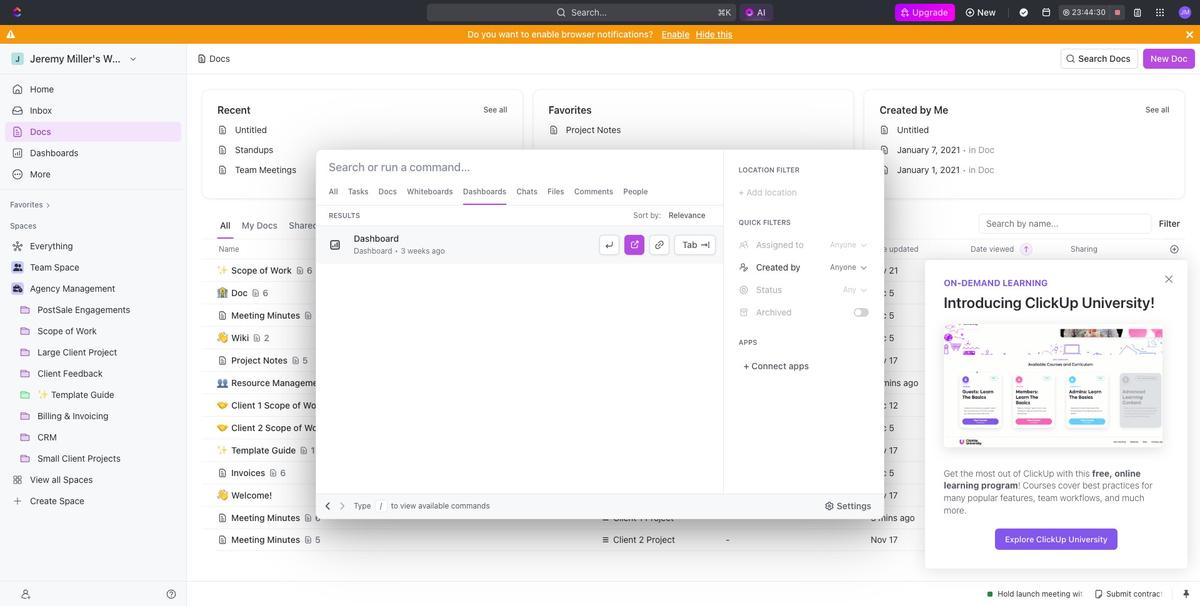 Task type: describe. For each thing, give the bounding box(es) containing it.
best
[[1083, 481, 1101, 491]]

private button
[[327, 214, 362, 239]]

date updated
[[871, 244, 919, 254]]

get the most out of clickup with this
[[944, 468, 1093, 479]]

wiki
[[231, 332, 249, 343]]

minutes for client 2 project
[[267, 535, 300, 545]]

meeting minutes for client 2 project
[[231, 535, 300, 545]]

workspace
[[370, 220, 416, 231]]

yesterday for 17
[[971, 355, 1011, 366]]

14 row from the top
[[202, 528, 1186, 553]]

0 horizontal spatial 17 mins ago
[[871, 377, 919, 388]]

archived inside button
[[477, 220, 513, 231]]

all inside button
[[220, 220, 231, 231]]

see all for created by me
[[1146, 105, 1170, 114]]

features,
[[1001, 493, 1036, 503]]

17 for first row from the bottom of the page
[[890, 535, 898, 545]]

do
[[468, 29, 479, 39]]

for
[[1142, 481, 1153, 491]]

home
[[30, 84, 54, 94]]

apps
[[789, 361, 809, 372]]

anyone for created by
[[831, 263, 857, 272]]

date viewed
[[971, 244, 1015, 254]]

and
[[1106, 493, 1121, 503]]

online
[[1115, 468, 1142, 479]]

3 weeks ago
[[401, 246, 445, 256]]

13 row from the top
[[202, 506, 1186, 531]]

client 1 scope of work docs
[[231, 400, 348, 411]]

connect
[[752, 361, 787, 372]]

project notes inside project notes link
[[566, 124, 621, 135]]

ago for row containing resource management
[[1005, 377, 1020, 388]]

created for created by me
[[880, 104, 918, 116]]

view
[[400, 502, 417, 511]]

docs inside my docs button
[[257, 220, 278, 231]]

many
[[944, 493, 966, 503]]

row containing scope of work
[[202, 258, 1186, 283]]

2 for client 2 project
[[639, 535, 645, 545]]

commands
[[451, 502, 490, 511]]

× button
[[1165, 270, 1175, 287]]

new doc button
[[1144, 49, 1196, 69]]

business time image
[[13, 285, 22, 293]]

free, online learning program
[[944, 468, 1144, 491]]

january for january 1, 2021
[[898, 164, 930, 175]]

6 for meeting minutes
[[315, 513, 321, 523]]

1 horizontal spatial archived
[[757, 307, 792, 318]]

workflows,
[[1061, 493, 1103, 503]]

want
[[499, 29, 519, 39]]

23:44:30 button
[[1060, 5, 1126, 20]]

assigned button
[[424, 214, 468, 239]]

created by me
[[880, 104, 949, 116]]

1 meeting minutes from the top
[[231, 310, 300, 321]]

15 mins ago
[[971, 468, 1020, 478]]

team
[[1038, 493, 1059, 503]]

3 xqnvl image from the top
[[739, 285, 749, 295]]

row containing invoices
[[202, 461, 1186, 486]]

docs link
[[5, 122, 181, 142]]

assigned to
[[757, 240, 804, 250]]

files
[[548, 187, 565, 196]]

client 1 scope of work docs button
[[218, 393, 586, 418]]

clickup inside button
[[1037, 535, 1067, 545]]

comments
[[575, 187, 614, 196]]

inbox
[[30, 105, 52, 116]]

4 mins ago
[[971, 490, 1016, 501]]

assigned for assigned to
[[757, 240, 794, 250]]

free,
[[1093, 468, 1113, 479]]

management for resource management 'button'
[[272, 377, 327, 388]]

enable
[[662, 29, 690, 39]]

with
[[1057, 468, 1074, 479]]

2 dashboard from the top
[[354, 246, 393, 256]]

docs inside docs "link"
[[30, 126, 51, 137]]

new button
[[960, 3, 1004, 23]]

1 vertical spatial to
[[796, 240, 804, 250]]

meeting for client 2 project
[[231, 535, 265, 545]]

university!
[[1082, 294, 1156, 311]]

- for client 2 project
[[726, 535, 730, 545]]

2 horizontal spatial 3
[[971, 513, 977, 523]]

row containing name
[[202, 239, 1186, 260]]

browser
[[562, 29, 595, 39]]

xqnvl image for assigned
[[739, 240, 749, 250]]

16 for 17
[[971, 445, 981, 456]]

favorites inside button
[[10, 200, 43, 210]]

of up !
[[1014, 468, 1022, 479]]

row containing doc
[[202, 281, 1186, 306]]

tasks
[[348, 187, 369, 196]]

×
[[1165, 270, 1175, 287]]

resource
[[231, 377, 270, 388]]

most
[[976, 468, 996, 479]]

explore clickup university button
[[996, 529, 1118, 551]]

by for created by me
[[921, 104, 932, 116]]

january for january 7, 2021
[[898, 144, 930, 155]]

16 for 5
[[971, 423, 981, 433]]

management for agency management 'link' in the top left of the page
[[63, 283, 115, 294]]

welcome!
[[231, 490, 272, 501]]

location for location
[[601, 244, 631, 254]]

search...
[[572, 7, 607, 18]]

dec for row containing wiki
[[871, 332, 887, 343]]

project inside project notes link
[[566, 124, 595, 135]]

name
[[219, 244, 239, 254]]

nov 17 for 16 mins ago
[[871, 445, 898, 456]]

1 horizontal spatial all
[[329, 187, 338, 196]]

created by
[[757, 262, 801, 273]]

dec for row containing client 2 scope of work docs
[[871, 423, 887, 433]]

cover
[[1059, 481, 1081, 491]]

new for new
[[978, 7, 996, 18]]

settings button
[[820, 497, 879, 517]]

popular
[[968, 493, 999, 503]]

relevance
[[669, 211, 706, 220]]

dec for row containing client 1 scope of work docs
[[871, 400, 887, 411]]

all button
[[217, 214, 234, 239]]

row containing project notes
[[202, 348, 1186, 373]]

1 vertical spatial clickup
[[1024, 468, 1055, 479]]

docs inside client 2 scope of work docs button
[[328, 423, 349, 433]]

quick
[[739, 218, 762, 226]]

dashboards inside sidebar 'navigation'
[[30, 148, 79, 158]]

january 7, 2021 • in doc
[[898, 144, 995, 155]]

dec for row containing invoices
[[871, 468, 887, 478]]

available
[[419, 502, 449, 511]]

template
[[231, 445, 270, 456]]

tab list containing all
[[217, 214, 516, 239]]

all for recent
[[499, 105, 508, 114]]

- for client 1 project
[[726, 513, 730, 523]]

6 for doc
[[263, 287, 268, 298]]

date for date viewed
[[971, 244, 988, 254]]

agency inside 'link'
[[30, 283, 60, 294]]

!
[[1019, 481, 1021, 491]]

of down my docs button
[[260, 265, 268, 276]]

the
[[961, 468, 974, 479]]

7,
[[932, 144, 939, 155]]

2 for client 2 scope of work docs
[[258, 423, 263, 433]]

project notes inside row
[[231, 355, 288, 366]]

17 for row containing template guide
[[890, 445, 898, 456]]

row containing resource management
[[202, 372, 1186, 394]]

1 horizontal spatial 3
[[871, 513, 877, 523]]

0 horizontal spatial notes
[[263, 355, 288, 366]]

in for january 7, 2021
[[970, 144, 977, 155]]

table containing scope of work
[[202, 239, 1186, 553]]

tab
[[683, 240, 698, 250]]

dashboards link
[[5, 143, 181, 163]]

0 vertical spatial scope
[[231, 265, 257, 276]]

of up client 2 scope of work docs
[[293, 400, 301, 411]]

agency management inside 'link'
[[30, 283, 115, 294]]

whiteboards
[[407, 187, 453, 196]]

client for client 1 project
[[614, 513, 637, 523]]

1 horizontal spatial this
[[1076, 468, 1091, 479]]

1 horizontal spatial 17 mins ago
[[971, 400, 1019, 411]]

- for agency management
[[726, 490, 730, 501]]

updated
[[890, 244, 919, 254]]

row containing welcome!
[[202, 484, 1186, 507]]

Search by name... text field
[[987, 215, 1145, 233]]

1 horizontal spatial 12
[[890, 400, 899, 411]]

5 nov from the top
[[871, 535, 887, 545]]

meeting for client 1 project
[[231, 513, 265, 523]]

nov for 16 mins ago
[[871, 445, 887, 456]]

sort
[[634, 211, 649, 220]]

1 vertical spatial dashboards
[[463, 187, 507, 196]]

home link
[[5, 79, 181, 99]]

1 nov from the top
[[871, 265, 887, 276]]

client 2 project
[[614, 535, 676, 545]]

business time image
[[602, 493, 610, 499]]

archived button
[[473, 214, 516, 239]]

search docs
[[1079, 53, 1131, 64]]

assigned for assigned
[[427, 220, 465, 231]]

see all for recent
[[484, 105, 508, 114]]

row containing wiki
[[202, 326, 1186, 351]]

docs right tasks
[[379, 187, 397, 196]]

search docs button
[[1062, 49, 1139, 69]]

0 horizontal spatial 3
[[401, 246, 406, 256]]

/
[[380, 502, 382, 511]]

do you want to enable browser notifications? enable hide this
[[468, 29, 733, 39]]

enable
[[532, 29, 560, 39]]

see for created by me
[[1146, 105, 1160, 114]]

untitled for created by me
[[898, 124, 930, 135]]

me
[[935, 104, 949, 116]]

doc inside button
[[1172, 53, 1188, 64]]

2 3 mins ago from the left
[[971, 513, 1016, 523]]

you
[[482, 29, 497, 39]]

learning
[[944, 481, 980, 491]]

docs up recent
[[210, 53, 230, 64]]

explore clickup university
[[1006, 535, 1108, 545]]

on-
[[944, 278, 962, 288]]

16 mins ago for nov 17
[[971, 445, 1020, 456]]



Task type: locate. For each thing, give the bounding box(es) containing it.
1 untitled link from the left
[[213, 120, 518, 140]]

filters
[[764, 218, 791, 226]]

1 vertical spatial agency
[[614, 490, 644, 501]]

team meetings
[[235, 164, 297, 175]]

nov 17 down settings on the bottom right
[[871, 535, 898, 545]]

scope for 1
[[264, 400, 290, 411]]

0 horizontal spatial untitled
[[235, 124, 267, 135]]

agency management inside row
[[614, 490, 699, 501]]

scope for 2
[[265, 423, 291, 433]]

new inside button
[[1151, 53, 1170, 64]]

0 vertical spatial created
[[880, 104, 918, 116]]

1 yesterday from the top
[[971, 332, 1011, 343]]

dashboard down workspace button
[[354, 246, 393, 256]]

0 horizontal spatial this
[[718, 29, 733, 39]]

1 vertical spatial 12
[[311, 445, 321, 456]]

1 3 mins ago from the left
[[871, 513, 916, 523]]

mins
[[883, 377, 902, 388], [983, 377, 1002, 388], [983, 400, 1002, 411], [983, 423, 1002, 433], [983, 445, 1002, 456], [983, 468, 1002, 478], [979, 490, 998, 501], [879, 513, 898, 523], [979, 513, 998, 523]]

filter
[[777, 166, 800, 174]]

work down my docs button
[[270, 265, 292, 276]]

4 nov from the top
[[871, 490, 887, 501]]

2 date from the left
[[971, 244, 988, 254]]

1 see all button from the left
[[479, 103, 513, 118]]

2 16 mins ago from the top
[[971, 445, 1020, 456]]

docs right my
[[257, 220, 278, 231]]

0 vertical spatial january
[[898, 144, 930, 155]]

meeting minutes for client 1 project
[[231, 513, 300, 523]]

project notes up the resource at the left of page
[[231, 355, 288, 366]]

0 vertical spatial clickup
[[1026, 294, 1079, 311]]

1 see all from the left
[[484, 105, 508, 114]]

client for client 2 project
[[614, 535, 637, 545]]

scope down name on the left top of the page
[[231, 265, 257, 276]]

0 horizontal spatial all
[[499, 105, 508, 114]]

3 down settings on the bottom right
[[871, 513, 877, 523]]

scope down resource management
[[264, 400, 290, 411]]

all left tasks
[[329, 187, 338, 196]]

2 see from the left
[[1146, 105, 1160, 114]]

yesterday up 18 mins ago
[[971, 355, 1011, 366]]

2 up template guide
[[258, 423, 263, 433]]

1 for scope
[[258, 400, 262, 411]]

0 vertical spatial location
[[739, 166, 775, 174]]

people
[[624, 187, 648, 196]]

0 vertical spatial 12
[[890, 400, 899, 411]]

chats
[[517, 187, 538, 196]]

new right upgrade
[[978, 7, 996, 18]]

minutes
[[267, 310, 300, 321], [267, 513, 300, 523], [267, 535, 300, 545]]

0 vertical spatial management
[[63, 283, 115, 294]]

ago for row containing client 1 scope of work docs
[[1004, 400, 1019, 411]]

11 row from the top
[[202, 461, 1186, 486]]

shared button
[[286, 214, 322, 239]]

16 mins ago up 15 mins ago
[[971, 445, 1020, 456]]

2021 right 1,
[[941, 164, 961, 175]]

sidebar navigation
[[0, 44, 187, 607]]

17 for row containing welcome!
[[890, 490, 898, 501]]

date up nov 21
[[871, 244, 888, 254]]

1 vertical spatial archived
[[757, 307, 792, 318]]

nov 17
[[871, 355, 898, 366], [871, 445, 898, 456], [871, 490, 898, 501], [871, 535, 898, 545]]

see all button for created by me
[[1141, 103, 1175, 118]]

2 xqnvl image from the top
[[739, 263, 749, 273]]

3 nov from the top
[[871, 445, 887, 456]]

clickup right explore
[[1037, 535, 1067, 545]]

2 horizontal spatial to
[[796, 240, 804, 250]]

xqnvl image for created
[[739, 263, 749, 273]]

anyone
[[831, 240, 857, 250], [831, 263, 857, 272]]

0 horizontal spatial favorites
[[10, 200, 43, 210]]

docs inside the search docs button
[[1110, 53, 1131, 64]]

meetings
[[259, 164, 297, 175]]

date left viewed
[[971, 244, 988, 254]]

Search or run a command… text field
[[329, 160, 483, 175]]

favorites
[[549, 104, 592, 116], [10, 200, 43, 210]]

assigned down filters
[[757, 240, 794, 250]]

1 vertical spatial 16
[[971, 445, 981, 456]]

0 vertical spatial archived
[[477, 220, 513, 231]]

2 untitled from the left
[[898, 124, 930, 135]]

this right hide
[[718, 29, 733, 39]]

16 mins ago for dec 5
[[971, 423, 1020, 433]]

xqnvl image up the jkkwz image
[[739, 285, 749, 295]]

agency right business time image
[[614, 490, 644, 501]]

1 all from the left
[[499, 105, 508, 114]]

nov up dec 12
[[871, 355, 887, 366]]

resource management
[[231, 377, 327, 388]]

16 down 18
[[971, 423, 981, 433]]

2 nov from the top
[[871, 355, 887, 366]]

2 nov 17 from the top
[[871, 445, 898, 456]]

courses
[[1024, 481, 1057, 491]]

2 horizontal spatial management
[[646, 490, 699, 501]]

0 horizontal spatial archived
[[477, 220, 513, 231]]

2 down 'client 1 project'
[[639, 535, 645, 545]]

1 see from the left
[[484, 105, 497, 114]]

2 16 from the top
[[971, 445, 981, 456]]

work up client 2 scope of work docs
[[303, 400, 325, 411]]

ago for row containing template guide
[[1005, 445, 1020, 456]]

management
[[63, 283, 115, 294], [272, 377, 327, 388], [646, 490, 699, 501]]

17 mins ago down 18 mins ago
[[971, 400, 1019, 411]]

on-demand learning introducing clickup university!
[[944, 278, 1156, 311]]

project notes up 'comments'
[[566, 124, 621, 135]]

client down 'client 1 project'
[[614, 535, 637, 545]]

0 horizontal spatial by
[[791, 262, 801, 273]]

1 horizontal spatial see all
[[1146, 105, 1170, 114]]

yesterday down "introducing"
[[971, 332, 1011, 343]]

2 - from the top
[[726, 513, 730, 523]]

date viewed button
[[964, 240, 1034, 259]]

0 vertical spatial assigned
[[427, 220, 465, 231]]

1 horizontal spatial 2
[[264, 332, 270, 343]]

location down people
[[601, 244, 631, 254]]

docs down inbox
[[30, 126, 51, 137]]

dialog
[[926, 260, 1188, 569]]

by left me
[[921, 104, 932, 116]]

agency management link
[[30, 279, 179, 299]]

clickup down 'learning'
[[1026, 294, 1079, 311]]

1 minutes from the top
[[267, 310, 300, 321]]

17 for row containing project notes
[[890, 355, 898, 366]]

row
[[202, 239, 1186, 260], [202, 258, 1186, 283], [202, 281, 1186, 306], [202, 303, 1186, 328], [202, 326, 1186, 351], [202, 348, 1186, 373], [202, 372, 1186, 394], [202, 393, 1186, 418], [202, 416, 1186, 441], [202, 438, 1186, 463], [202, 461, 1186, 486], [202, 484, 1186, 507], [202, 506, 1186, 531], [202, 528, 1186, 553]]

much
[[1123, 493, 1145, 503]]

to up created by
[[796, 240, 804, 250]]

9 row from the top
[[202, 416, 1186, 441]]

0 vertical spatial project notes
[[566, 124, 621, 135]]

1 horizontal spatial see all button
[[1141, 103, 1175, 118]]

agency right business time icon
[[30, 283, 60, 294]]

2 vertical spatial 2
[[639, 535, 645, 545]]

17 mins ago
[[871, 377, 919, 388], [971, 400, 1019, 411]]

16 mins ago down 18 mins ago
[[971, 423, 1020, 433]]

0 horizontal spatial all
[[220, 220, 231, 231]]

location inside row
[[601, 244, 631, 254]]

standups link
[[213, 140, 518, 160]]

2021 for january 1, 2021
[[941, 164, 961, 175]]

• inside january 7, 2021 • in doc
[[963, 145, 967, 155]]

1 vertical spatial meeting minutes
[[231, 513, 300, 523]]

nov 17 for yesterday
[[871, 355, 898, 366]]

2 see all button from the left
[[1141, 103, 1175, 118]]

anyone for assigned to
[[831, 240, 857, 250]]

upgrade link
[[896, 4, 955, 21]]

• down january 7, 2021 • in doc
[[963, 165, 967, 175]]

1 horizontal spatial notes
[[597, 124, 621, 135]]

0 vertical spatial to
[[521, 29, 530, 39]]

6 row from the top
[[202, 348, 1186, 373]]

1 meeting from the top
[[231, 310, 265, 321]]

1 xqnvl image from the top
[[739, 240, 749, 250]]

by for created by
[[791, 262, 801, 273]]

this up best
[[1076, 468, 1091, 479]]

4 nov 17 from the top
[[871, 535, 898, 545]]

0 vertical spatial work
[[270, 265, 292, 276]]

table
[[202, 239, 1186, 553]]

10 row from the top
[[202, 438, 1186, 463]]

by down assigned to
[[791, 262, 801, 273]]

2 minutes from the top
[[267, 513, 300, 523]]

18
[[971, 377, 981, 388]]

docs down client 1 scope of work docs
[[328, 423, 349, 433]]

untitled for recent
[[235, 124, 267, 135]]

see all
[[484, 105, 508, 114], [1146, 105, 1170, 114]]

1 down the resource at the left of page
[[258, 400, 262, 411]]

nov down dec 12
[[871, 445, 887, 456]]

2 meeting minutes from the top
[[231, 513, 300, 523]]

favorites button
[[5, 198, 56, 213]]

17 mins ago up dec 12
[[871, 377, 919, 388]]

1 vertical spatial all
[[220, 220, 231, 231]]

1
[[258, 400, 262, 411], [639, 513, 643, 523]]

recent
[[218, 104, 251, 116]]

yesterday for 5
[[971, 332, 1011, 343]]

location for location filter
[[739, 166, 775, 174]]

dec 12
[[871, 400, 899, 411]]

team meetings link
[[213, 160, 518, 180]]

1 vertical spatial scope
[[264, 400, 290, 411]]

3 mins ago down settings on the bottom right
[[871, 513, 916, 523]]

see for recent
[[484, 105, 497, 114]]

my docs button
[[239, 214, 281, 239]]

dialog containing ×
[[926, 260, 1188, 569]]

in up january 1, 2021 • in doc
[[970, 144, 977, 155]]

nov for 4 mins ago
[[871, 490, 887, 501]]

1 horizontal spatial favorites
[[549, 104, 592, 116]]

3 nov 17 from the top
[[871, 490, 898, 501]]

1 vertical spatial in
[[969, 164, 976, 175]]

private
[[330, 220, 359, 231]]

welcome! button
[[218, 484, 586, 507]]

0 vertical spatial notes
[[597, 124, 621, 135]]

0 horizontal spatial new
[[978, 7, 996, 18]]

2021 right 7,
[[941, 144, 961, 155]]

untitled link for created by me
[[875, 120, 1180, 140]]

2 row from the top
[[202, 258, 1186, 283]]

standups
[[235, 144, 274, 155]]

0 vertical spatial minutes
[[267, 310, 300, 321]]

dashboards down docs "link"
[[30, 148, 79, 158]]

2 vertical spatial management
[[646, 490, 699, 501]]

nov for yesterday
[[871, 355, 887, 366]]

0 vertical spatial all
[[329, 187, 338, 196]]

ago for row containing welcome!
[[1001, 490, 1016, 501]]

status
[[757, 285, 783, 295]]

column header
[[202, 239, 216, 260]]

3 meeting from the top
[[231, 535, 265, 545]]

work for 2
[[304, 423, 326, 433]]

client for client 2 scope of work docs
[[231, 423, 256, 433]]

2 vertical spatial meeting minutes
[[231, 535, 300, 545]]

created left me
[[880, 104, 918, 116]]

1 2021 from the top
[[941, 144, 961, 155]]

new for new doc
[[1151, 53, 1170, 64]]

dec 5
[[871, 287, 895, 298], [971, 287, 995, 298], [871, 310, 895, 321], [971, 310, 995, 321], [871, 332, 895, 343], [871, 423, 895, 433], [871, 468, 895, 478]]

archived right the assigned button
[[477, 220, 513, 231]]

0 horizontal spatial see all
[[484, 105, 508, 114]]

nov down settings on the bottom right
[[871, 535, 887, 545]]

any
[[844, 285, 857, 295]]

cell
[[202, 259, 216, 281], [594, 259, 719, 281], [964, 259, 1064, 281], [1064, 259, 1164, 281], [202, 281, 216, 304], [594, 281, 719, 304], [202, 304, 216, 326], [594, 304, 719, 326], [202, 326, 216, 349], [594, 326, 719, 349], [202, 349, 216, 372], [594, 349, 719, 372], [202, 372, 216, 394], [594, 372, 719, 394], [202, 394, 216, 417], [594, 394, 719, 417], [202, 417, 216, 439], [594, 417, 719, 439], [202, 439, 216, 462], [594, 439, 719, 462], [202, 462, 216, 484], [594, 462, 719, 484], [1164, 462, 1186, 484], [202, 484, 216, 507], [1164, 484, 1186, 507], [202, 507, 216, 529], [1164, 507, 1186, 529], [202, 529, 216, 552], [964, 529, 1064, 552], [1164, 529, 1186, 552]]

3 mins ago down popular
[[971, 513, 1016, 523]]

0 horizontal spatial 2
[[258, 423, 263, 433]]

new doc
[[1151, 53, 1188, 64]]

of down client 1 scope of work docs
[[294, 423, 302, 433]]

xqnvl image
[[739, 240, 749, 250], [739, 263, 749, 273], [739, 285, 749, 295]]

1 vertical spatial created
[[757, 262, 789, 273]]

new inside button
[[978, 7, 996, 18]]

1 date from the left
[[871, 244, 888, 254]]

ago for row containing invoices
[[1004, 468, 1020, 478]]

client up client 2 project
[[614, 513, 637, 523]]

search
[[1079, 53, 1108, 64]]

• up january 1, 2021 • in doc
[[963, 145, 967, 155]]

1 - from the top
[[726, 490, 730, 501]]

untitled down 'created by me'
[[898, 124, 930, 135]]

ago for 2nd row from the bottom
[[1001, 513, 1016, 523]]

1 16 mins ago from the top
[[971, 423, 1020, 433]]

1 row from the top
[[202, 239, 1186, 260]]

assigned inside button
[[427, 220, 465, 231]]

1 horizontal spatial location
[[739, 166, 775, 174]]

docs inside client 1 scope of work docs button
[[327, 400, 348, 411]]

clickup up courses
[[1024, 468, 1055, 479]]

16 up 15
[[971, 445, 981, 456]]

0 vertical spatial favorites
[[549, 104, 592, 116]]

1 horizontal spatial see
[[1146, 105, 1160, 114]]

nov left 21
[[871, 265, 887, 276]]

2 horizontal spatial 2
[[639, 535, 645, 545]]

1 vertical spatial assigned
[[757, 240, 794, 250]]

nov 17 up dec 12
[[871, 355, 898, 366]]

xqnvl image down quick
[[739, 240, 749, 250]]

2 vertical spatial minutes
[[267, 535, 300, 545]]

12 row from the top
[[202, 484, 1186, 507]]

6 for invoices
[[280, 468, 286, 478]]

all for created by me
[[1162, 105, 1170, 114]]

management inside 'button'
[[272, 377, 327, 388]]

0 horizontal spatial to
[[391, 502, 398, 511]]

client for client 1 scope of work docs
[[231, 400, 256, 411]]

nov 17 up settings on the bottom right
[[871, 490, 898, 501]]

3 row from the top
[[202, 281, 1186, 306]]

client
[[231, 400, 256, 411], [231, 423, 256, 433], [614, 513, 637, 523], [614, 535, 637, 545]]

jkkwz image
[[739, 308, 749, 318]]

3 mins ago
[[871, 513, 916, 523], [971, 513, 1016, 523]]

this
[[718, 29, 733, 39], [1076, 468, 1091, 479]]

6 for scope of work
[[307, 265, 313, 276]]

dec for row containing doc
[[871, 287, 887, 298]]

2 vertical spatial xqnvl image
[[739, 285, 749, 295]]

4
[[971, 490, 977, 501]]

2 vertical spatial -
[[726, 535, 730, 545]]

15
[[971, 468, 981, 478]]

practices
[[1103, 481, 1140, 491]]

0 horizontal spatial management
[[63, 283, 115, 294]]

-
[[726, 490, 730, 501], [726, 513, 730, 523], [726, 535, 730, 545]]

my docs
[[242, 220, 278, 231]]

scope up guide
[[265, 423, 291, 433]]

to right want
[[521, 29, 530, 39]]

dec for 4th row
[[871, 310, 887, 321]]

of
[[260, 265, 268, 276], [293, 400, 301, 411], [294, 423, 302, 433], [1014, 468, 1022, 479]]

date for date updated
[[871, 244, 888, 254]]

• for january 7, 2021
[[963, 145, 967, 155]]

0 vertical spatial dashboards
[[30, 148, 79, 158]]

see
[[484, 105, 497, 114], [1146, 105, 1160, 114]]

nov 17 down dec 12
[[871, 445, 898, 456]]

docs right search
[[1110, 53, 1131, 64]]

minutes for client 1 project
[[267, 513, 300, 523]]

3 - from the top
[[726, 535, 730, 545]]

0 vertical spatial agency
[[30, 283, 60, 294]]

2 anyone from the top
[[831, 263, 857, 272]]

1 untitled from the left
[[235, 124, 267, 135]]

0 horizontal spatial see
[[484, 105, 497, 114]]

upgrade
[[913, 7, 949, 18]]

2 inside button
[[258, 423, 263, 433]]

0 vertical spatial agency management
[[30, 283, 115, 294]]

in for january 1, 2021
[[969, 164, 976, 175]]

tags
[[726, 244, 743, 254]]

0 vertical spatial this
[[718, 29, 733, 39]]

1 vertical spatial 16 mins ago
[[971, 445, 1020, 456]]

0 horizontal spatial assigned
[[427, 220, 465, 231]]

created for created by
[[757, 262, 789, 273]]

0 horizontal spatial 12
[[311, 445, 321, 456]]

1 dashboard from the top
[[354, 233, 399, 244]]

1 anyone from the top
[[831, 240, 857, 250]]

agency management up 'client 1 project'
[[614, 490, 699, 501]]

1 up client 2 project
[[639, 513, 643, 523]]

docs up client 2 scope of work docs
[[327, 400, 348, 411]]

2 vertical spatial to
[[391, 502, 398, 511]]

1 16 from the top
[[971, 423, 981, 433]]

8 row from the top
[[202, 393, 1186, 418]]

2 see all from the left
[[1146, 105, 1170, 114]]

2 yesterday from the top
[[971, 355, 1011, 366]]

5 row from the top
[[202, 326, 1186, 351]]

2 vertical spatial meeting
[[231, 535, 265, 545]]

ago for row containing client 2 scope of work docs
[[1005, 423, 1020, 433]]

0 vertical spatial yesterday
[[971, 332, 1011, 343]]

in down january 7, 2021 • in doc
[[969, 164, 976, 175]]

nov 17 for 4 mins ago
[[871, 490, 898, 501]]

0 vertical spatial 16
[[971, 423, 981, 433]]

1 vertical spatial favorites
[[10, 200, 43, 210]]

• for january 1, 2021
[[963, 165, 967, 175]]

0 vertical spatial 1
[[258, 400, 262, 411]]

sort by:
[[634, 211, 662, 220]]

1 horizontal spatial to
[[521, 29, 530, 39]]

explore
[[1006, 535, 1035, 545]]

0 vertical spatial 2021
[[941, 144, 961, 155]]

0 horizontal spatial dashboards
[[30, 148, 79, 158]]

2 all from the left
[[1162, 105, 1170, 114]]

dashboard down workspace
[[354, 233, 399, 244]]

2 january from the top
[[898, 164, 930, 175]]

2 vertical spatial scope
[[265, 423, 291, 433]]

untitled up standups
[[235, 124, 267, 135]]

dashboards up archived button
[[463, 187, 507, 196]]

1 vertical spatial minutes
[[267, 513, 300, 523]]

weeks
[[408, 246, 430, 256]]

tab list
[[217, 214, 516, 239]]

1 vertical spatial january
[[898, 164, 930, 175]]

0 vertical spatial xqnvl image
[[739, 240, 749, 250]]

work down client 1 scope of work docs
[[304, 423, 326, 433]]

all left my
[[220, 220, 231, 231]]

3 minutes from the top
[[267, 535, 300, 545]]

work for 1
[[303, 400, 325, 411]]

1 vertical spatial project notes
[[231, 355, 288, 366]]

row containing client 2 scope of work docs
[[202, 416, 1186, 441]]

1 vertical spatial anyone
[[831, 263, 857, 272]]

1 vertical spatial •
[[963, 165, 967, 175]]

2 untitled link from the left
[[875, 120, 1180, 140]]

spaces
[[10, 221, 37, 231]]

0 horizontal spatial date
[[871, 244, 888, 254]]

row containing client 1 scope of work docs
[[202, 393, 1186, 418]]

⌘k
[[718, 7, 732, 18]]

3 left weeks at the top of page
[[401, 246, 406, 256]]

by:
[[651, 211, 662, 220]]

1 january from the top
[[898, 144, 930, 155]]

1 for project
[[639, 513, 643, 523]]

untitled link for recent
[[213, 120, 518, 140]]

18 mins ago
[[971, 377, 1020, 388]]

nov up settings on the bottom right
[[871, 490, 887, 501]]

1 nov 17 from the top
[[871, 355, 898, 366]]

1 horizontal spatial date
[[971, 244, 988, 254]]

row containing template guide
[[202, 438, 1186, 463]]

agency management right business time icon
[[30, 283, 115, 294]]

1 vertical spatial management
[[272, 377, 327, 388]]

• inside january 1, 2021 • in doc
[[963, 165, 967, 175]]

clickup inside on-demand learning introducing clickup university!
[[1026, 294, 1079, 311]]

23:44:30
[[1073, 8, 1106, 17]]

0 horizontal spatial agency
[[30, 283, 60, 294]]

1 vertical spatial location
[[601, 244, 631, 254]]

7 row from the top
[[202, 372, 1186, 394]]

location left filter in the right of the page
[[739, 166, 775, 174]]

0 horizontal spatial location
[[601, 244, 631, 254]]

inbox link
[[5, 101, 181, 121]]

2 2021 from the top
[[941, 164, 961, 175]]

archived down status
[[757, 307, 792, 318]]

1 horizontal spatial project notes
[[566, 124, 621, 135]]

to
[[521, 29, 530, 39], [796, 240, 804, 250], [391, 502, 398, 511]]

3 right more. on the bottom of page
[[971, 513, 977, 523]]

all
[[329, 187, 338, 196], [220, 220, 231, 231]]

4 row from the top
[[202, 303, 1186, 328]]

client up 'template'
[[231, 423, 256, 433]]

january left 1,
[[898, 164, 930, 175]]

archived
[[477, 220, 513, 231], [757, 307, 792, 318]]

1 vertical spatial agency management
[[614, 490, 699, 501]]

1 horizontal spatial untitled
[[898, 124, 930, 135]]

! courses cover best practices for many popular features, team workflows, and much more.
[[944, 481, 1156, 516]]

january left 7,
[[898, 144, 930, 155]]

my
[[242, 220, 254, 231]]

results
[[329, 211, 360, 220]]

see all button for recent
[[479, 103, 513, 118]]

xqnvl image down tags in the top of the page
[[739, 263, 749, 273]]

0 vertical spatial dashboard
[[354, 233, 399, 244]]

date updated button
[[864, 240, 927, 259]]

1 vertical spatial 1
[[639, 513, 643, 523]]

•
[[963, 145, 967, 155], [963, 165, 967, 175]]

project notes
[[566, 124, 621, 135], [231, 355, 288, 366]]

assigned up 3 weeks ago
[[427, 220, 465, 231]]

1 inside client 1 scope of work docs button
[[258, 400, 262, 411]]

3 meeting minutes from the top
[[231, 535, 300, 545]]

2 right wiki
[[264, 332, 270, 343]]

ago
[[432, 246, 445, 256], [904, 377, 919, 388], [1005, 377, 1020, 388], [1004, 400, 1019, 411], [1005, 423, 1020, 433], [1005, 445, 1020, 456], [1004, 468, 1020, 478], [1001, 490, 1016, 501], [901, 513, 916, 523], [1001, 513, 1016, 523]]

2 meeting from the top
[[231, 513, 265, 523]]

january
[[898, 144, 930, 155], [898, 164, 930, 175]]

to right /
[[391, 502, 398, 511]]

2021 for january 7, 2021
[[941, 144, 961, 155]]

new right search docs
[[1151, 53, 1170, 64]]

created up status
[[757, 262, 789, 273]]

to view available commands
[[391, 502, 490, 511]]

client down the resource at the left of page
[[231, 400, 256, 411]]

assigned
[[427, 220, 465, 231], [757, 240, 794, 250]]

0 vertical spatial 2
[[264, 332, 270, 343]]

management inside 'link'
[[63, 283, 115, 294]]

1 vertical spatial 2021
[[941, 164, 961, 175]]

0 horizontal spatial created
[[757, 262, 789, 273]]



Task type: vqa. For each thing, say whether or not it's contained in the screenshot.
bottom list
no



